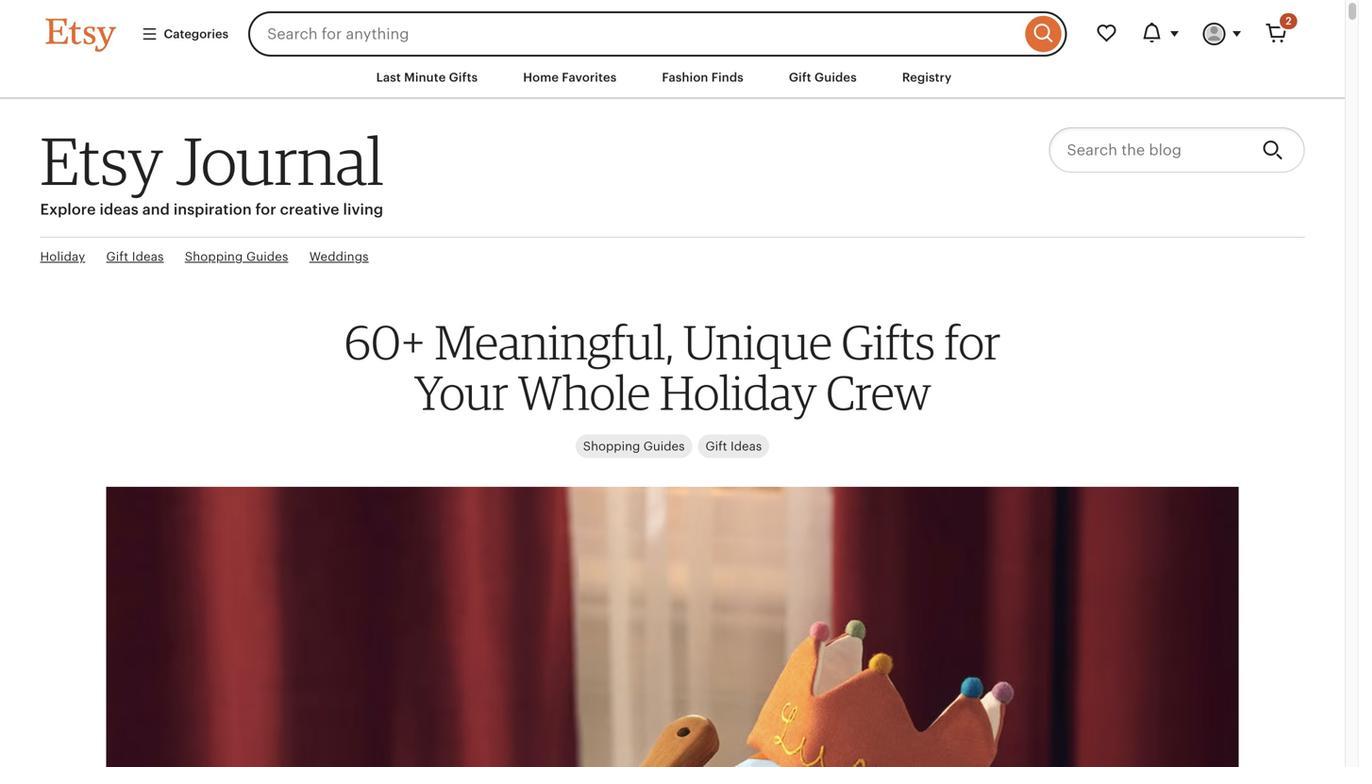 Task type: vqa. For each thing, say whether or not it's contained in the screenshot.
'WHOLE'
yes



Task type: describe. For each thing, give the bounding box(es) containing it.
ideas
[[100, 201, 139, 218]]

gift guides
[[789, 70, 857, 84]]

fashion finds
[[662, 70, 744, 84]]

creative
[[280, 201, 339, 218]]

categories banner
[[12, 0, 1333, 57]]

60+
[[344, 313, 425, 370]]

etsy journal explore ideas and inspiration for creative living
[[40, 121, 384, 218]]

2
[[1286, 15, 1292, 27]]

Search for anything text field
[[248, 11, 1021, 57]]

finds
[[712, 70, 744, 84]]

1 vertical spatial ideas
[[731, 439, 762, 454]]

categories
[[164, 27, 229, 41]]

fashion
[[662, 70, 708, 84]]

your
[[414, 364, 509, 421]]

and
[[142, 201, 170, 218]]

1 vertical spatial shopping
[[583, 439, 640, 454]]

for inside etsy journal explore ideas and inspiration for creative living
[[255, 201, 276, 218]]

none search field inside categories banner
[[248, 11, 1067, 57]]

last minute gifts
[[376, 70, 478, 84]]

holiday link
[[40, 248, 85, 266]]

registry link
[[888, 60, 966, 95]]

living
[[343, 201, 383, 218]]

meaningful,
[[435, 313, 674, 370]]

home favorites
[[523, 70, 617, 84]]

last
[[376, 70, 401, 84]]

journal
[[176, 121, 384, 201]]

etsy
[[40, 121, 163, 201]]

favorites
[[562, 70, 617, 84]]

crew
[[826, 364, 931, 421]]

explore
[[40, 201, 96, 218]]

for inside 60+ meaningful, unique gifts for your whole holiday crew
[[945, 313, 1001, 370]]

60+ meaningful, unique gifts for your whole holiday crew
[[344, 313, 1001, 421]]

inspiration
[[174, 201, 252, 218]]

gifts inside 60+ meaningful, unique gifts for your whole holiday crew
[[842, 313, 935, 370]]

guides for left shopping guides link
[[246, 250, 288, 264]]



Task type: locate. For each thing, give the bounding box(es) containing it.
2 vertical spatial gift
[[706, 439, 727, 454]]

guides down creative
[[246, 250, 288, 264]]

1 vertical spatial gift
[[106, 250, 129, 264]]

gift for gift guides link
[[789, 70, 812, 84]]

0 vertical spatial shopping
[[185, 250, 243, 264]]

weddings link
[[309, 248, 369, 266]]

registry
[[902, 70, 952, 84]]

1 vertical spatial for
[[945, 313, 1001, 370]]

0 horizontal spatial gift ideas link
[[106, 248, 164, 266]]

minute
[[404, 70, 446, 84]]

1 vertical spatial gift ideas
[[706, 439, 762, 454]]

0 horizontal spatial shopping guides link
[[185, 248, 288, 266]]

weddings
[[309, 250, 369, 264]]

ideas
[[132, 250, 164, 264], [731, 439, 762, 454]]

for
[[255, 201, 276, 218], [945, 313, 1001, 370]]

gifts
[[449, 70, 478, 84], [842, 313, 935, 370]]

0 horizontal spatial holiday
[[40, 250, 85, 264]]

1 horizontal spatial holiday
[[660, 364, 817, 421]]

0 horizontal spatial shopping guides
[[185, 250, 288, 264]]

last minute gifts link
[[362, 60, 492, 95]]

1 vertical spatial gift ideas link
[[698, 435, 770, 458]]

0 vertical spatial gift ideas link
[[106, 248, 164, 266]]

etsy journal link
[[40, 121, 384, 201]]

0 vertical spatial gifts
[[449, 70, 478, 84]]

1 horizontal spatial gift ideas link
[[698, 435, 770, 458]]

0 vertical spatial gift
[[789, 70, 812, 84]]

shopping guides link down inspiration
[[185, 248, 288, 266]]

unique
[[684, 313, 832, 370]]

guides left registry
[[815, 70, 857, 84]]

2 horizontal spatial gift
[[789, 70, 812, 84]]

shopping guides
[[185, 250, 288, 264], [583, 439, 685, 454]]

None search field
[[248, 11, 1067, 57]]

guides down 60+ meaningful, unique gifts for your whole holiday crew
[[644, 439, 685, 454]]

0 vertical spatial holiday
[[40, 250, 85, 264]]

1 horizontal spatial shopping
[[583, 439, 640, 454]]

gift guides link
[[775, 60, 871, 95]]

guides
[[815, 70, 857, 84], [246, 250, 288, 264], [644, 439, 685, 454]]

0 horizontal spatial gift
[[106, 250, 129, 264]]

1 horizontal spatial gift ideas
[[706, 439, 762, 454]]

gift down 'ideas'
[[106, 250, 129, 264]]

guides for gift guides link
[[815, 70, 857, 84]]

1 horizontal spatial guides
[[644, 439, 685, 454]]

1 horizontal spatial gifts
[[842, 313, 935, 370]]

Search the blog text field
[[1049, 128, 1247, 173]]

shopping guides link down whole
[[576, 435, 692, 458]]

gift down 60+ meaningful, unique gifts for your whole holiday crew
[[706, 439, 727, 454]]

0 horizontal spatial ideas
[[132, 250, 164, 264]]

0 vertical spatial for
[[255, 201, 276, 218]]

1 horizontal spatial ideas
[[731, 439, 762, 454]]

gift for topmost gift ideas link
[[106, 250, 129, 264]]

home
[[523, 70, 559, 84]]

gift ideas link
[[106, 248, 164, 266], [698, 435, 770, 458]]

an assortment of unique gifts from etsy. image
[[106, 475, 1239, 767]]

1 vertical spatial shopping guides link
[[576, 435, 692, 458]]

gift ideas
[[106, 250, 164, 264], [706, 439, 762, 454]]

0 horizontal spatial gifts
[[449, 70, 478, 84]]

0 vertical spatial ideas
[[132, 250, 164, 264]]

shopping guides down inspiration
[[185, 250, 288, 264]]

shopping guides link
[[185, 248, 288, 266], [576, 435, 692, 458]]

shopping down whole
[[583, 439, 640, 454]]

1 horizontal spatial gift
[[706, 439, 727, 454]]

1 vertical spatial guides
[[246, 250, 288, 264]]

1 vertical spatial gifts
[[842, 313, 935, 370]]

1 horizontal spatial shopping guides link
[[576, 435, 692, 458]]

0 vertical spatial gift ideas
[[106, 250, 164, 264]]

home favorites link
[[509, 60, 631, 95]]

categories button
[[127, 17, 243, 51]]

shopping guides down whole
[[583, 439, 685, 454]]

holiday
[[40, 250, 85, 264], [660, 364, 817, 421]]

gift right 'finds' in the top of the page
[[789, 70, 812, 84]]

shopping
[[185, 250, 243, 264], [583, 439, 640, 454]]

1 horizontal spatial for
[[945, 313, 1001, 370]]

0 horizontal spatial shopping
[[185, 250, 243, 264]]

fashion finds link
[[648, 60, 758, 95]]

gift
[[789, 70, 812, 84], [106, 250, 129, 264], [706, 439, 727, 454]]

1 horizontal spatial shopping guides
[[583, 439, 685, 454]]

1 vertical spatial shopping guides
[[583, 439, 685, 454]]

2 horizontal spatial guides
[[815, 70, 857, 84]]

shopping down inspiration
[[185, 250, 243, 264]]

1 vertical spatial holiday
[[660, 364, 817, 421]]

2 link
[[1254, 11, 1299, 57]]

0 horizontal spatial guides
[[246, 250, 288, 264]]

whole
[[518, 364, 650, 421]]

0 vertical spatial shopping guides
[[185, 250, 288, 264]]

2 vertical spatial guides
[[644, 439, 685, 454]]

0 horizontal spatial for
[[255, 201, 276, 218]]

0 vertical spatial shopping guides link
[[185, 248, 288, 266]]

menu bar containing last minute gifts
[[12, 57, 1333, 99]]

0 vertical spatial guides
[[815, 70, 857, 84]]

holiday inside 60+ meaningful, unique gifts for your whole holiday crew
[[660, 364, 817, 421]]

0 horizontal spatial gift ideas
[[106, 250, 164, 264]]

menu bar
[[12, 57, 1333, 99]]



